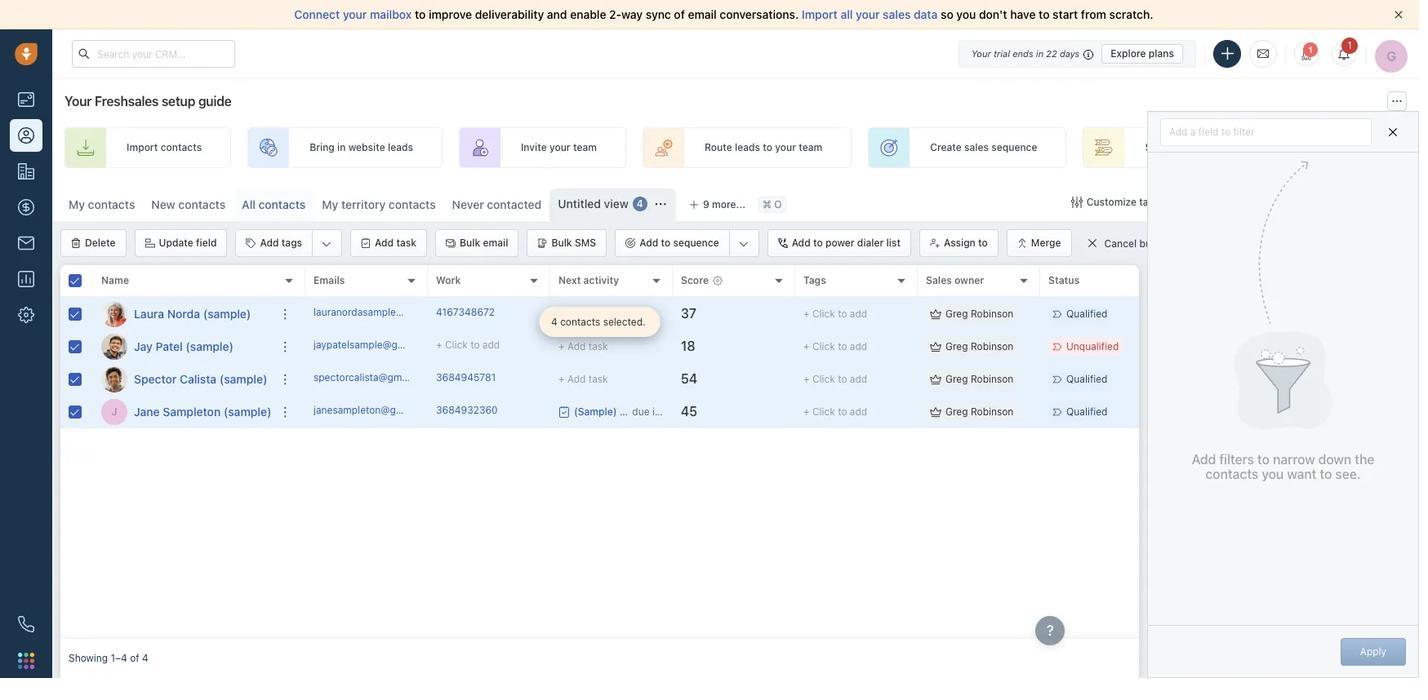 Task type: locate. For each thing, give the bounding box(es) containing it.
import left all
[[802, 7, 838, 21]]

ends
[[1013, 48, 1034, 58]]

emails
[[314, 275, 345, 287]]

0 horizontal spatial sequence
[[673, 237, 719, 249]]

1 + add task from the top
[[559, 307, 608, 320]]

18
[[681, 339, 695, 354]]

4 left selected.
[[551, 316, 558, 328]]

add to power dialer list
[[792, 237, 901, 249]]

never contacted button
[[444, 189, 550, 221], [452, 198, 542, 212]]

3 robinson from the top
[[971, 373, 1014, 385]]

1 horizontal spatial of
[[674, 7, 685, 21]]

0 vertical spatial email
[[688, 7, 717, 21]]

3 + add task from the top
[[559, 373, 608, 385]]

assign to button
[[920, 229, 999, 257]]

54
[[681, 372, 698, 386]]

1 qualified from the top
[[1067, 308, 1108, 320]]

4 robinson from the top
[[971, 406, 1014, 418]]

1 horizontal spatial field
[[1199, 125, 1219, 138]]

2 horizontal spatial import
[[1204, 196, 1235, 208]]

1 vertical spatial sequence
[[673, 237, 719, 249]]

1 robinson from the top
[[971, 308, 1014, 320]]

0 horizontal spatial email
[[483, 237, 508, 249]]

0 horizontal spatial team
[[573, 142, 597, 154]]

in
[[1036, 48, 1044, 58], [337, 142, 346, 154]]

cancel
[[1105, 238, 1137, 250]]

bulk left sms
[[552, 237, 572, 249]]

in right bring at left
[[337, 142, 346, 154]]

0 horizontal spatial 1 link
[[1294, 42, 1319, 66]]

container_wx8msf4aqz5i3rn1 image
[[1071, 197, 1083, 208], [1087, 238, 1098, 249], [930, 308, 942, 320], [930, 341, 942, 352], [559, 406, 570, 418]]

4 greg from the top
[[946, 406, 968, 418]]

table
[[1139, 196, 1163, 208]]

1 greg robinson from the top
[[946, 308, 1014, 320]]

greg robinson for 45
[[946, 406, 1014, 418]]

contacts down setup
[[161, 142, 202, 154]]

to inside "button"
[[661, 237, 671, 249]]

leads
[[388, 142, 413, 154], [735, 142, 760, 154]]

my left territory
[[322, 198, 338, 212]]

1 horizontal spatial email
[[688, 7, 717, 21]]

2 vertical spatial container_wx8msf4aqz5i3rn1 image
[[930, 406, 942, 418]]

import contacts down setup
[[127, 142, 202, 154]]

greg robinson for 37
[[946, 308, 1014, 320]]

0 vertical spatial qualified
[[1067, 308, 1108, 320]]

0 horizontal spatial import
[[127, 142, 158, 154]]

0 vertical spatial 4
[[637, 198, 643, 210]]

sequence for add to sequence
[[673, 237, 719, 249]]

add for 37
[[850, 308, 867, 320]]

0 horizontal spatial bulk
[[460, 237, 480, 249]]

4 + click to add from the top
[[804, 406, 867, 418]]

2 vertical spatial qualified
[[1067, 406, 1108, 418]]

2 vertical spatial + add task
[[559, 373, 608, 385]]

connect your mailbox to improve deliverability and enable 2-way sync of email conversations. import all your sales data so you don't have to start from scratch.
[[294, 7, 1154, 21]]

of right sync
[[674, 7, 685, 21]]

1 row group from the left
[[60, 298, 305, 429]]

bulk email button
[[435, 229, 519, 257]]

(sample) down name column header
[[203, 307, 251, 321]]

you inside the add filters to narrow down the contacts you want to see.
[[1262, 467, 1284, 482]]

task for 37
[[589, 307, 608, 320]]

contacts inside the add filters to narrow down the contacts you want to see.
[[1206, 467, 1259, 482]]

calista
[[180, 372, 217, 386]]

0 horizontal spatial field
[[196, 237, 217, 249]]

0 vertical spatial of
[[674, 7, 685, 21]]

view
[[604, 197, 629, 211]]

and
[[547, 7, 567, 21]]

0 horizontal spatial 4
[[142, 653, 148, 665]]

bring in website leads
[[310, 142, 413, 154]]

you right the so
[[957, 7, 976, 21]]

1 horizontal spatial your
[[972, 48, 991, 58]]

field right a at the right top of the page
[[1199, 125, 1219, 138]]

your left freshsales
[[65, 94, 92, 109]]

1 horizontal spatial sequence
[[992, 142, 1038, 154]]

1
[[1348, 39, 1352, 51], [1308, 45, 1313, 55]]

jane
[[134, 405, 160, 419]]

your down a at the right top of the page
[[1178, 142, 1199, 154]]

j image
[[101, 334, 127, 360]]

2 bulk from the left
[[552, 237, 572, 249]]

1 vertical spatial + add task
[[559, 340, 608, 352]]

1 bulk from the left
[[460, 237, 480, 249]]

contacts down pipeline
[[1238, 196, 1279, 208]]

0 vertical spatial import contacts
[[127, 142, 202, 154]]

3 qualified from the top
[[1067, 406, 1108, 418]]

import up selection
[[1204, 196, 1235, 208]]

0 horizontal spatial 1
[[1308, 45, 1313, 55]]

1 vertical spatial you
[[1262, 467, 1284, 482]]

container_wx8msf4aqz5i3rn1 image for 45
[[930, 406, 942, 418]]

1 vertical spatial 4
[[551, 316, 558, 328]]

email right sync
[[688, 7, 717, 21]]

send email image
[[1258, 47, 1269, 61]]

1 vertical spatial of
[[130, 653, 139, 665]]

robinson for 18
[[971, 340, 1014, 353]]

import contacts link
[[65, 127, 231, 168]]

field right update
[[196, 237, 217, 249]]

new contacts
[[151, 198, 226, 212]]

import all your sales data link
[[802, 7, 941, 21]]

leads right route
[[735, 142, 760, 154]]

sequence right create
[[992, 142, 1038, 154]]

greg robinson for 54
[[946, 373, 1014, 385]]

leads right website
[[388, 142, 413, 154]]

3684932360
[[436, 404, 498, 416]]

0 vertical spatial you
[[957, 7, 976, 21]]

1 + click to add from the top
[[804, 308, 867, 320]]

2 row group from the left
[[305, 298, 1318, 429]]

2 greg from the top
[[946, 340, 968, 353]]

add for add filters to narrow down the contacts you want to see.
[[1192, 453, 1216, 467]]

your left mailbox
[[343, 7, 367, 21]]

your trial ends in 22 days
[[972, 48, 1080, 58]]

sequence for create sales sequence
[[992, 142, 1038, 154]]

45
[[681, 404, 698, 419]]

new
[[151, 198, 175, 212]]

laura
[[134, 307, 164, 321]]

2 horizontal spatial sales
[[1202, 142, 1227, 154]]

(sample) right sampleton
[[224, 405, 271, 419]]

1 vertical spatial qualified
[[1067, 373, 1108, 385]]

0 vertical spatial field
[[1199, 125, 1219, 138]]

2 + click to add from the top
[[804, 340, 867, 353]]

0 horizontal spatial your
[[65, 94, 92, 109]]

spectorcalista@gmail.com 3684945781
[[314, 371, 496, 384]]

add inside "button"
[[640, 237, 658, 249]]

greg for 37
[[946, 308, 968, 320]]

1 horizontal spatial import
[[802, 7, 838, 21]]

jay patel (sample)
[[134, 339, 234, 353]]

0 horizontal spatial import contacts
[[127, 142, 202, 154]]

add for add to power dialer list
[[792, 237, 811, 249]]

contacts up "add task"
[[389, 198, 436, 212]]

1 horizontal spatial import contacts
[[1204, 196, 1279, 208]]

4 right "1–4"
[[142, 653, 148, 665]]

(sample) right the calista
[[220, 372, 267, 386]]

down
[[1319, 453, 1352, 467]]

0 vertical spatial import
[[802, 7, 838, 21]]

to inside button
[[978, 237, 988, 249]]

add
[[1169, 125, 1188, 138], [1374, 142, 1393, 154], [260, 237, 279, 249], [375, 237, 394, 249], [640, 237, 658, 249], [792, 237, 811, 249], [568, 307, 586, 320], [568, 340, 586, 352], [568, 373, 586, 385], [1192, 453, 1216, 467]]

your left trial
[[972, 48, 991, 58]]

press space to deselect this row. row containing 18
[[305, 331, 1318, 363]]

1 vertical spatial your
[[65, 94, 92, 109]]

click for 45
[[813, 406, 835, 418]]

+ click to add for 54
[[804, 373, 867, 385]]

lauranordasample@gmail.com
[[314, 306, 452, 318]]

connect
[[294, 7, 340, 21]]

row group
[[60, 298, 305, 429], [305, 298, 1318, 429]]

email inside button
[[483, 237, 508, 249]]

1 vertical spatial container_wx8msf4aqz5i3rn1 image
[[930, 374, 942, 385]]

o
[[774, 199, 782, 211]]

bulk down never
[[460, 237, 480, 249]]

add inside the add filters to narrow down the contacts you want to see.
[[1192, 453, 1216, 467]]

0 vertical spatial + add task
[[559, 307, 608, 320]]

grid containing 37
[[60, 265, 1318, 639]]

1 vertical spatial field
[[196, 237, 217, 249]]

+ click to add for 18
[[804, 340, 867, 353]]

0 vertical spatial sequence
[[992, 142, 1038, 154]]

filters
[[1220, 453, 1254, 467]]

2-
[[609, 7, 621, 21]]

sales right create
[[965, 142, 989, 154]]

sync
[[646, 7, 671, 21]]

sequence
[[992, 142, 1038, 154], [673, 237, 719, 249]]

field inside 'button'
[[196, 237, 217, 249]]

9
[[703, 198, 710, 211]]

route
[[705, 142, 732, 154]]

1 horizontal spatial you
[[1262, 467, 1284, 482]]

click for 18
[[813, 340, 835, 353]]

4 inside untitled view 4
[[637, 198, 643, 210]]

(sample) up spector calista (sample)
[[186, 339, 234, 353]]

email down never contacted on the top left of page
[[483, 237, 508, 249]]

tags
[[804, 275, 826, 287]]

qualified for 54
[[1067, 373, 1108, 385]]

you left want
[[1262, 467, 1284, 482]]

1 horizontal spatial my
[[322, 198, 338, 212]]

+ add task
[[559, 307, 608, 320], [559, 340, 608, 352], [559, 373, 608, 385]]

phone image
[[18, 617, 34, 633]]

delete button
[[60, 229, 126, 257]]

add to sequence
[[640, 237, 719, 249]]

filter
[[1234, 125, 1255, 138]]

my territory contacts button
[[314, 189, 444, 221], [322, 198, 436, 212]]

contacts up delete
[[88, 198, 135, 212]]

grid
[[60, 265, 1318, 639]]

(sample) for spector calista (sample)
[[220, 372, 267, 386]]

2 my from the left
[[322, 198, 338, 212]]

2 + add task from the top
[[559, 340, 608, 352]]

add for add to sequence
[[640, 237, 658, 249]]

1 my from the left
[[69, 198, 85, 212]]

patel
[[156, 339, 183, 353]]

new contacts button
[[143, 189, 234, 221], [151, 198, 226, 212]]

0 vertical spatial in
[[1036, 48, 1044, 58]]

import inside button
[[1204, 196, 1235, 208]]

my territory contacts
[[322, 198, 436, 212]]

work
[[436, 275, 461, 287]]

sales down add a field to filter
[[1202, 142, 1227, 154]]

update field
[[159, 237, 217, 249]]

untitled view 4
[[558, 197, 643, 211]]

explore plans link
[[1102, 44, 1183, 63]]

add to power dialer list button
[[767, 229, 911, 257]]

bulk for bulk sms
[[552, 237, 572, 249]]

press space to deselect this row. row
[[60, 298, 305, 331], [305, 298, 1318, 331], [60, 331, 305, 363], [305, 331, 1318, 363], [60, 363, 305, 396], [305, 363, 1318, 396], [60, 396, 305, 429], [305, 396, 1318, 429]]

9 more...
[[703, 198, 746, 211]]

mailbox
[[370, 7, 412, 21]]

click for 37
[[813, 308, 835, 320]]

jay
[[134, 339, 153, 353]]

import contacts down pipeline
[[1204, 196, 1279, 208]]

2 robinson from the top
[[971, 340, 1014, 353]]

2 vertical spatial import
[[1204, 196, 1235, 208]]

my up delete button
[[69, 198, 85, 212]]

have
[[1010, 7, 1036, 21]]

1 horizontal spatial team
[[799, 142, 823, 154]]

never contacted
[[452, 198, 542, 212]]

1 horizontal spatial 1
[[1348, 39, 1352, 51]]

4 greg robinson from the top
[[946, 406, 1014, 418]]

add tags
[[260, 237, 302, 249]]

qualified for 45
[[1067, 406, 1108, 418]]

+ add task for 54
[[559, 373, 608, 385]]

bulk
[[460, 237, 480, 249], [552, 237, 572, 249]]

3 + click to add from the top
[[804, 373, 867, 385]]

of right "1–4"
[[130, 653, 139, 665]]

next
[[559, 275, 581, 287]]

4 contacts selected.
[[551, 316, 646, 328]]

⌘
[[763, 199, 772, 211]]

sequence up the score
[[673, 237, 719, 249]]

add tags group
[[236, 229, 342, 257]]

0 vertical spatial your
[[972, 48, 991, 58]]

3 greg robinson from the top
[[946, 373, 1014, 385]]

3 greg from the top
[[946, 373, 968, 385]]

import down your freshsales setup guide
[[127, 142, 158, 154]]

greg for 45
[[946, 406, 968, 418]]

add for 45
[[850, 406, 867, 418]]

press space to deselect this row. row containing jane sampleton (sample)
[[60, 396, 305, 429]]

0 horizontal spatial my
[[69, 198, 85, 212]]

0 horizontal spatial leads
[[388, 142, 413, 154]]

0 horizontal spatial you
[[957, 7, 976, 21]]

1 horizontal spatial in
[[1036, 48, 1044, 58]]

sales owner
[[926, 275, 984, 287]]

2 horizontal spatial 4
[[637, 198, 643, 210]]

sms
[[575, 237, 596, 249]]

4 right view
[[637, 198, 643, 210]]

owner
[[955, 275, 984, 287]]

robinson for 45
[[971, 406, 1014, 418]]

angle down image
[[322, 236, 332, 252]]

2 qualified from the top
[[1067, 373, 1108, 385]]

add for add a field to filter
[[1169, 125, 1188, 138]]

contacted
[[487, 198, 542, 212]]

create sales sequence
[[930, 142, 1038, 154]]

contacts left narrow
[[1206, 467, 1259, 482]]

1 greg from the top
[[946, 308, 968, 320]]

sequence inside "button"
[[673, 237, 719, 249]]

contacts
[[161, 142, 202, 154], [1238, 196, 1279, 208], [88, 198, 135, 212], [178, 198, 226, 212], [259, 198, 306, 212], [389, 198, 436, 212], [560, 316, 600, 328], [1206, 467, 1259, 482]]

add inside group
[[260, 237, 279, 249]]

my for my contacts
[[69, 198, 85, 212]]

0 horizontal spatial in
[[337, 142, 346, 154]]

improve
[[429, 7, 472, 21]]

in left 22
[[1036, 48, 1044, 58]]

invite your team link
[[459, 127, 626, 168]]

1 horizontal spatial leads
[[735, 142, 760, 154]]

2 greg robinson from the top
[[946, 340, 1014, 353]]

deal
[[1396, 142, 1416, 154]]

1 vertical spatial email
[[483, 237, 508, 249]]

set up your sales pipeline link
[[1083, 127, 1296, 168]]

to
[[415, 7, 426, 21], [1039, 7, 1050, 21], [1222, 125, 1231, 138], [763, 142, 773, 154], [661, 237, 671, 249], [813, 237, 823, 249], [978, 237, 988, 249], [838, 308, 847, 320], [471, 339, 480, 351], [838, 340, 847, 353], [838, 373, 847, 385], [838, 406, 847, 418], [1258, 453, 1270, 467], [1320, 467, 1332, 482]]

container_wx8msf4aqz5i3rn1 image
[[655, 198, 666, 210], [930, 374, 942, 385], [930, 406, 942, 418]]

bulk sms
[[552, 237, 596, 249]]

1 vertical spatial import contacts
[[1204, 196, 1279, 208]]

greg for 54
[[946, 373, 968, 385]]

add to sequence group
[[615, 229, 759, 257]]

(sample) for jane sampleton (sample)
[[224, 405, 271, 419]]

my contacts button
[[60, 189, 143, 221], [69, 198, 135, 212]]

score
[[681, 275, 709, 287]]

import
[[802, 7, 838, 21], [127, 142, 158, 154], [1204, 196, 1235, 208]]

1 horizontal spatial bulk
[[552, 237, 572, 249]]

sales left data
[[883, 7, 911, 21]]



Task type: describe. For each thing, give the bounding box(es) containing it.
add to sequence button
[[616, 230, 729, 256]]

3684932360 link
[[436, 403, 498, 421]]

l image
[[101, 301, 127, 327]]

(sample) for laura norda (sample)
[[203, 307, 251, 321]]

conversations.
[[720, 7, 799, 21]]

plans
[[1149, 47, 1174, 59]]

jaypatelsample@gmail.com link
[[314, 338, 439, 355]]

jaypatelsample@gmail.com
[[314, 339, 439, 351]]

your freshsales setup guide
[[65, 94, 232, 109]]

from
[[1081, 7, 1107, 21]]

1 vertical spatial import
[[127, 142, 158, 154]]

add for 18
[[850, 340, 867, 353]]

1 leads from the left
[[388, 142, 413, 154]]

your right invite
[[550, 142, 571, 154]]

janesampleton@gmail.com link
[[314, 403, 437, 421]]

import contacts button
[[1182, 189, 1287, 216]]

1 team from the left
[[573, 142, 597, 154]]

bring
[[310, 142, 335, 154]]

angle down image
[[739, 236, 749, 252]]

2 leads from the left
[[735, 142, 760, 154]]

+ add task for 37
[[559, 307, 608, 320]]

row group containing 37
[[305, 298, 1318, 429]]

janesampleton@gmail.com
[[314, 404, 437, 416]]

up
[[1164, 142, 1176, 154]]

so
[[941, 7, 954, 21]]

your for your trial ends in 22 days
[[972, 48, 991, 58]]

deliverability
[[475, 7, 544, 21]]

phone element
[[10, 608, 42, 641]]

start
[[1053, 7, 1078, 21]]

scratch.
[[1110, 7, 1154, 21]]

add for add task
[[375, 237, 394, 249]]

2 vertical spatial 4
[[142, 653, 148, 665]]

guide
[[198, 94, 232, 109]]

0 horizontal spatial of
[[130, 653, 139, 665]]

9 more... button
[[680, 194, 755, 216]]

task for 54
[[589, 373, 608, 385]]

click for 54
[[813, 373, 835, 385]]

press space to deselect this row. row containing 54
[[305, 363, 1318, 396]]

merge
[[1031, 237, 1061, 249]]

dialer
[[857, 237, 884, 249]]

bulk email
[[460, 237, 508, 249]]

laura norda (sample)
[[134, 307, 251, 321]]

my for my territory contacts
[[322, 198, 338, 212]]

0 vertical spatial container_wx8msf4aqz5i3rn1 image
[[655, 198, 666, 210]]

name column header
[[93, 265, 305, 298]]

spectorcalista@gmail.com
[[314, 371, 435, 384]]

press space to deselect this row. row containing 37
[[305, 298, 1318, 331]]

selected.
[[603, 316, 646, 328]]

sales
[[926, 275, 952, 287]]

qualified for 37
[[1067, 308, 1108, 320]]

name
[[101, 275, 129, 287]]

the
[[1355, 453, 1375, 467]]

add a field to filter
[[1169, 125, 1255, 138]]

1 horizontal spatial sales
[[965, 142, 989, 154]]

Search your CRM... text field
[[72, 40, 235, 68]]

1 horizontal spatial 1 link
[[1332, 38, 1358, 66]]

name row
[[60, 265, 305, 298]]

days
[[1060, 48, 1080, 58]]

untitled view link
[[558, 196, 629, 212]]

import contacts inside 'import contacts' button
[[1204, 196, 1279, 208]]

website
[[348, 142, 385, 154]]

bulk for bulk email
[[460, 237, 480, 249]]

see.
[[1336, 467, 1361, 482]]

route leads to your team
[[705, 142, 823, 154]]

list
[[887, 237, 901, 249]]

bulk
[[1140, 238, 1160, 250]]

row group containing laura norda (sample)
[[60, 298, 305, 429]]

freshsales
[[95, 94, 159, 109]]

assign to
[[944, 237, 988, 249]]

robinson for 37
[[971, 308, 1014, 320]]

1 horizontal spatial 4
[[551, 316, 558, 328]]

+ click to add for 37
[[804, 308, 867, 320]]

add for 54
[[850, 373, 867, 385]]

add task
[[375, 237, 417, 249]]

press space to deselect this row. row containing jay patel (sample)
[[60, 331, 305, 363]]

selection
[[1163, 238, 1206, 250]]

add for add tags
[[260, 237, 279, 249]]

way
[[621, 7, 643, 21]]

contacts down next activity
[[560, 316, 600, 328]]

37
[[681, 306, 697, 321]]

bring in website leads link
[[248, 127, 443, 168]]

connect your mailbox link
[[294, 7, 415, 21]]

jane sampleton (sample) link
[[134, 404, 271, 420]]

set
[[1145, 142, 1161, 154]]

jaypatelsample@gmail.com + click to add
[[314, 339, 500, 351]]

pipeline
[[1229, 142, 1267, 154]]

explore plans
[[1111, 47, 1174, 59]]

invite your team
[[521, 142, 597, 154]]

your up "o"
[[775, 142, 796, 154]]

customize table button
[[1061, 189, 1174, 216]]

trial
[[994, 48, 1010, 58]]

narrow
[[1273, 453, 1315, 467]]

robinson for 54
[[971, 373, 1014, 385]]

greg robinson for 18
[[946, 340, 1014, 353]]

contacts right new
[[178, 198, 226, 212]]

my contacts
[[69, 198, 135, 212]]

all
[[242, 198, 256, 212]]

close image
[[1395, 11, 1403, 19]]

spectorcalista@gmail.com link
[[314, 371, 435, 388]]

territory
[[341, 198, 386, 212]]

+ click to add for 45
[[804, 406, 867, 418]]

your right all
[[856, 7, 880, 21]]

freshworks switcher image
[[18, 653, 34, 669]]

press space to deselect this row. row containing spector calista (sample)
[[60, 363, 305, 396]]

contacts right all
[[259, 198, 306, 212]]

contacts inside button
[[1238, 196, 1279, 208]]

container_wx8msf4aqz5i3rn1 image for 54
[[930, 374, 942, 385]]

field inside button
[[1199, 125, 1219, 138]]

cancel bulk selection
[[1105, 238, 1206, 250]]

add for add deal
[[1374, 142, 1393, 154]]

bulk sms button
[[527, 229, 607, 257]]

0 horizontal spatial sales
[[883, 7, 911, 21]]

data
[[914, 7, 938, 21]]

a
[[1191, 125, 1196, 138]]

+ add task for 18
[[559, 340, 608, 352]]

task inside button
[[396, 237, 417, 249]]

invite
[[521, 142, 547, 154]]

route leads to your team link
[[643, 127, 852, 168]]

set up your sales pipeline
[[1145, 142, 1267, 154]]

2 team from the left
[[799, 142, 823, 154]]

3684945781
[[436, 371, 496, 384]]

⌘ o
[[763, 199, 782, 211]]

(sample) for jay patel (sample)
[[186, 339, 234, 353]]

1 vertical spatial in
[[337, 142, 346, 154]]

greg for 18
[[946, 340, 968, 353]]

press space to deselect this row. row containing 45
[[305, 396, 1318, 429]]

container_wx8msf4aqz5i3rn1 image inside customize table button
[[1071, 197, 1083, 208]]

task for 18
[[589, 340, 608, 352]]

s image
[[101, 366, 127, 392]]

want
[[1287, 467, 1317, 482]]

never
[[452, 198, 484, 212]]

press space to deselect this row. row containing laura norda (sample)
[[60, 298, 305, 331]]

your for your freshsales setup guide
[[65, 94, 92, 109]]



Task type: vqa. For each thing, say whether or not it's contained in the screenshot.
users for check
no



